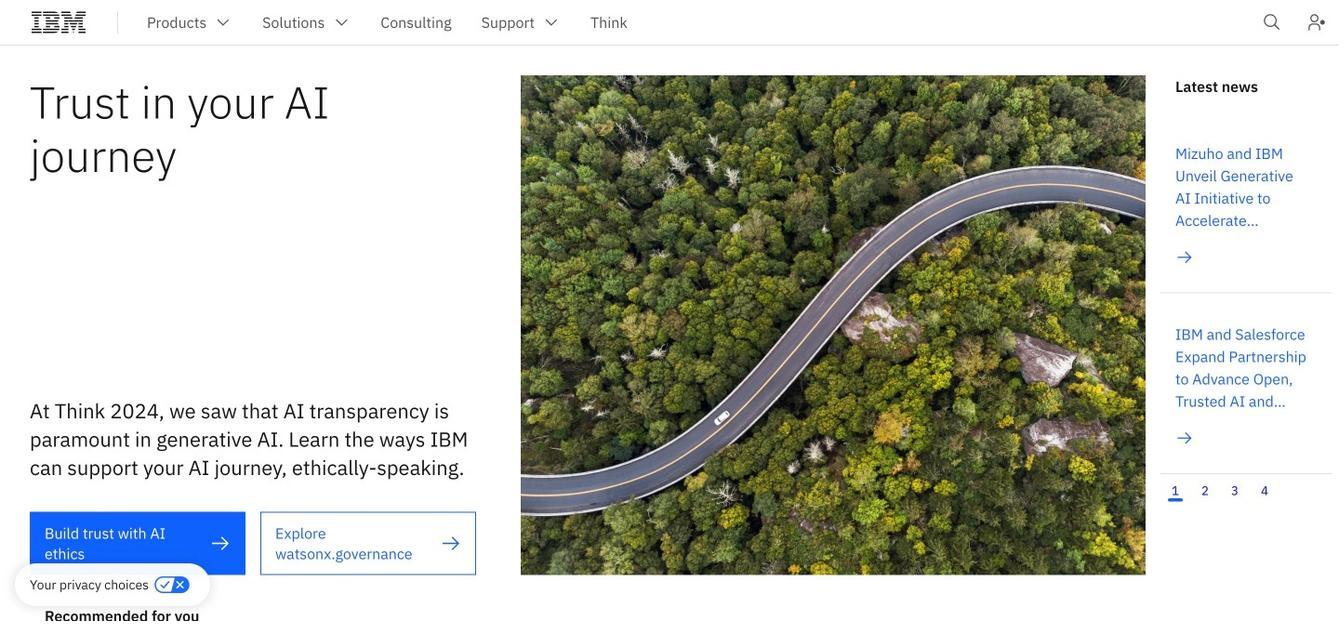 Task type: locate. For each thing, give the bounding box(es) containing it.
your privacy choices element
[[30, 575, 149, 595]]



Task type: vqa. For each thing, say whether or not it's contained in the screenshot.
Your privacy choices Element
yes



